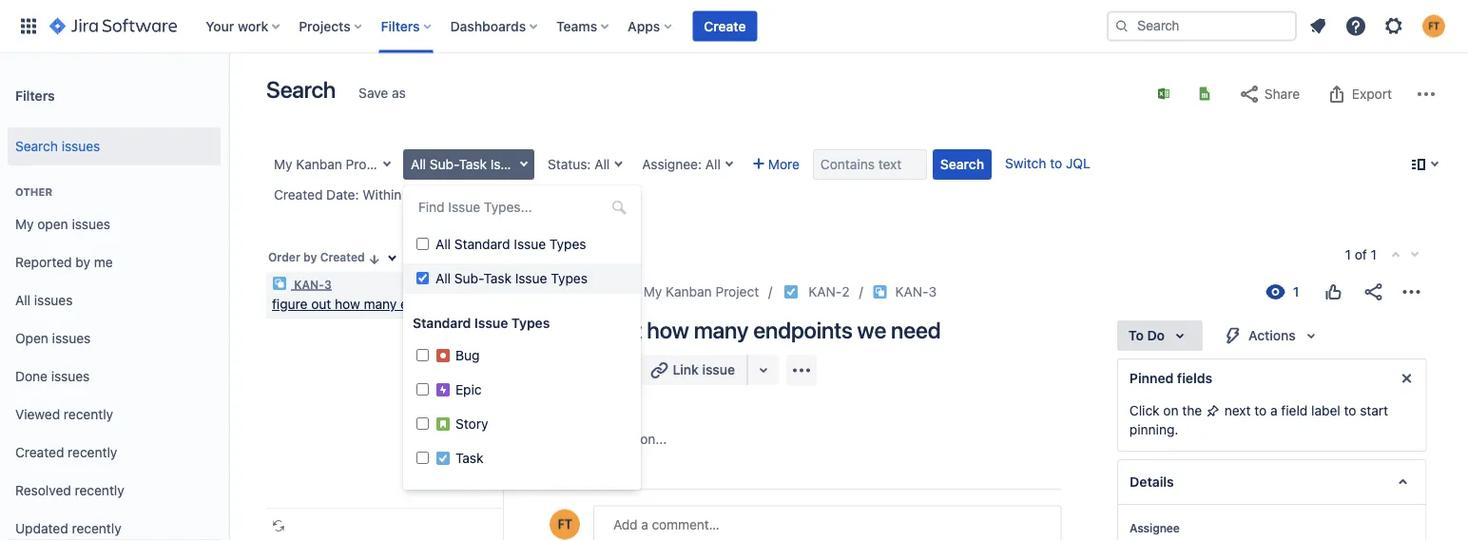 Task type: locate. For each thing, give the bounding box(es) containing it.
figure down subtask image on the left bottom of the page
[[272, 296, 308, 312]]

all sub-task issue types down all standard issue types on the top left
[[436, 271, 588, 286]]

my kanban project up date:
[[274, 156, 389, 172]]

by
[[303, 251, 317, 264], [75, 255, 90, 270]]

0 horizontal spatial project
[[346, 156, 389, 172]]

1 right the of
[[1371, 247, 1377, 262]]

1 vertical spatial kanban
[[666, 284, 712, 300]]

out down my kanban project "icon"
[[610, 317, 642, 343]]

recently up updated recently link
[[75, 483, 124, 498]]

0 horizontal spatial kan-3
[[291, 278, 332, 291]]

1 vertical spatial projects
[[548, 284, 598, 300]]

by right order
[[303, 251, 317, 264]]

my inside my kanban project link
[[644, 284, 662, 300]]

task inside the standard issue types element
[[456, 450, 484, 466]]

pinned fields
[[1129, 370, 1212, 386]]

menu bar
[[593, 519, 780, 541]]

2 inside kan-2 link
[[842, 284, 850, 300]]

we up the standard issue types
[[465, 296, 482, 312]]

kan-
[[294, 278, 324, 291], [809, 284, 842, 300], [896, 284, 929, 300]]

recently inside 'link'
[[68, 445, 117, 460]]

issues for search issues
[[62, 138, 100, 154]]

project left task icon
[[716, 284, 759, 300]]

primary element
[[11, 0, 1107, 53]]

1 vertical spatial we
[[857, 317, 886, 343]]

all sub-task issue types button
[[403, 149, 563, 180]]

0 vertical spatial many
[[364, 296, 397, 312]]

all sub-task issue types inside tooltip
[[470, 300, 597, 312]]

menu bar containing all
[[593, 519, 780, 541]]

a right add
[[576, 431, 583, 447]]

1 horizontal spatial a
[[1270, 403, 1277, 418]]

0 vertical spatial figure
[[272, 296, 308, 312]]

types up all sub-task issue types tooltip
[[551, 271, 588, 286]]

kan-3
[[291, 278, 332, 291], [896, 284, 937, 300]]

search
[[266, 76, 336, 103], [15, 138, 58, 154], [941, 156, 984, 172]]

1 vertical spatial a
[[576, 431, 583, 447]]

0 vertical spatial my
[[274, 156, 292, 172]]

your work button
[[200, 11, 287, 41]]

projects for projects link
[[548, 284, 598, 300]]

issues for done issues
[[51, 369, 90, 384]]

done issues link
[[8, 358, 221, 396]]

switch to jql link
[[1005, 156, 1091, 171]]

0 horizontal spatial search
[[15, 138, 58, 154]]

projects inside popup button
[[299, 18, 351, 34]]

need up the standard issue types
[[486, 296, 517, 312]]

1 vertical spatial created
[[320, 251, 365, 264]]

2 vertical spatial search
[[941, 156, 984, 172]]

my inside my kanban project dropdown button
[[274, 156, 292, 172]]

search button
[[933, 149, 992, 180]]

1 horizontal spatial projects
[[548, 284, 598, 300]]

0 vertical spatial the
[[405, 187, 425, 203]]

description...
[[587, 431, 667, 447]]

0 vertical spatial kanban
[[296, 156, 342, 172]]

not available - this is the last issue image
[[1408, 247, 1423, 262]]

0 vertical spatial created
[[274, 187, 323, 203]]

field
[[1281, 403, 1308, 418]]

a inside next to a field label to start pinning.
[[1270, 403, 1277, 418]]

task inside dropdown button
[[459, 156, 487, 172]]

dashboards
[[450, 18, 526, 34]]

my kanban project right my kanban project "icon"
[[644, 284, 759, 300]]

issue up bug
[[475, 315, 508, 331]]

0 vertical spatial project
[[346, 156, 389, 172]]

2 vertical spatial all sub-task issue types
[[470, 300, 597, 312]]

profile image of funky town image
[[550, 509, 580, 540]]

search for search issues
[[15, 138, 58, 154]]

by inside "other" group
[[75, 255, 90, 270]]

2 horizontal spatial kan-
[[896, 284, 929, 300]]

0 horizontal spatial by
[[75, 255, 90, 270]]

issues inside group
[[62, 138, 100, 154]]

fields
[[1177, 370, 1212, 386]]

my open issues link
[[8, 205, 221, 243]]

1 horizontal spatial 1
[[1371, 247, 1377, 262]]

all
[[411, 156, 426, 172], [595, 156, 610, 172], [706, 156, 721, 172], [436, 236, 451, 252], [436, 271, 451, 286], [15, 293, 31, 308], [470, 300, 483, 312], [602, 523, 618, 538]]

kan-3 down the order by created
[[291, 278, 332, 291]]

1 horizontal spatial my kanban project
[[644, 284, 759, 300]]

settings image
[[1383, 15, 1406, 38]]

teams
[[557, 18, 597, 34]]

the left last
[[405, 187, 425, 203]]

how up the link
[[647, 317, 689, 343]]

my kanban project link
[[621, 281, 759, 303]]

0 horizontal spatial out
[[311, 296, 331, 312]]

0 horizontal spatial need
[[486, 296, 517, 312]]

recently down resolved recently link
[[72, 521, 121, 537]]

filters up as
[[381, 18, 420, 34]]

1 vertical spatial sub-
[[454, 271, 484, 286]]

issue up all sub-task issue types tooltip
[[515, 271, 547, 286]]

1 horizontal spatial to
[[1254, 403, 1267, 418]]

by for order
[[303, 251, 317, 264]]

share
[[1265, 86, 1300, 102]]

created for created date: within the last 4 weeks, 2 days
[[274, 187, 323, 203]]

1 horizontal spatial kan-3
[[896, 284, 937, 300]]

task down story
[[456, 450, 484, 466]]

2 horizontal spatial my
[[644, 284, 662, 300]]

many
[[364, 296, 397, 312], [694, 317, 749, 343]]

0 vertical spatial my kanban project
[[274, 156, 389, 172]]

project
[[346, 156, 389, 172], [716, 284, 759, 300]]

search down projects popup button
[[266, 76, 336, 103]]

all sub-task issue types
[[411, 156, 563, 172], [436, 271, 588, 286], [470, 300, 597, 312]]

2 horizontal spatial to
[[1344, 403, 1356, 418]]

1 horizontal spatial need
[[891, 317, 941, 343]]

3 down order by created link
[[324, 278, 332, 291]]

2 horizontal spatial search
[[941, 156, 984, 172]]

1 vertical spatial figure out how many endpoints we need
[[548, 317, 941, 343]]

0 vertical spatial 2
[[512, 187, 520, 203]]

comments
[[637, 523, 706, 538]]

small image
[[367, 252, 382, 267]]

recently for viewed recently
[[64, 407, 113, 422]]

kan- right task icon
[[809, 284, 842, 300]]

we down subtask icon in the bottom of the page
[[857, 317, 886, 343]]

status: all
[[548, 156, 610, 172]]

3 right subtask icon in the bottom of the page
[[929, 284, 937, 300]]

story
[[456, 416, 488, 432]]

many down small "image"
[[364, 296, 397, 312]]

done issues
[[15, 369, 90, 384]]

0 horizontal spatial my
[[15, 216, 34, 232]]

endpoints up the standard issue types
[[400, 296, 461, 312]]

0 vertical spatial we
[[465, 296, 482, 312]]

issue up the weeks,
[[491, 156, 523, 172]]

search issues
[[15, 138, 100, 154]]

task image
[[784, 284, 799, 300]]

my
[[274, 156, 292, 172], [15, 216, 34, 232], [644, 284, 662, 300]]

all issues
[[15, 293, 73, 308]]

standard down the weeks,
[[454, 236, 510, 252]]

0 horizontal spatial endpoints
[[400, 296, 461, 312]]

0 horizontal spatial to
[[1050, 156, 1063, 171]]

filters up search issues
[[15, 87, 55, 103]]

add app image
[[790, 359, 813, 382]]

pinning.
[[1129, 422, 1178, 437]]

1 vertical spatial figure
[[548, 317, 605, 343]]

types inside dropdown button
[[526, 156, 563, 172]]

0 vertical spatial how
[[335, 296, 360, 312]]

order by created link
[[266, 245, 384, 268]]

types left my kanban project "icon"
[[567, 300, 597, 312]]

how
[[335, 296, 360, 312], [647, 317, 689, 343]]

out
[[311, 296, 331, 312], [610, 317, 642, 343]]

created left date:
[[274, 187, 323, 203]]

1 horizontal spatial my
[[274, 156, 292, 172]]

1 vertical spatial many
[[694, 317, 749, 343]]

0 vertical spatial search
[[266, 76, 336, 103]]

0 horizontal spatial 2
[[512, 187, 520, 203]]

projects for projects popup button
[[299, 18, 351, 34]]

add
[[548, 431, 572, 447]]

all standard issue types
[[436, 236, 586, 252]]

0 vertical spatial endpoints
[[400, 296, 461, 312]]

projects link
[[548, 281, 598, 303]]

0 vertical spatial a
[[1270, 403, 1277, 418]]

activity
[[548, 496, 596, 512]]

search left the 'switch'
[[941, 156, 984, 172]]

0 horizontal spatial figure
[[272, 296, 308, 312]]

types up days
[[526, 156, 563, 172]]

sub-
[[430, 156, 459, 172], [454, 271, 484, 286], [486, 300, 510, 312]]

kanban right my kanban project "icon"
[[666, 284, 712, 300]]

link web pages and more image
[[752, 359, 775, 381]]

all sub-task issue types up remove criteria icon
[[411, 156, 563, 172]]

1 vertical spatial filters
[[15, 87, 55, 103]]

all issues link
[[8, 282, 221, 320]]

0 vertical spatial figure out how many endpoints we need
[[272, 296, 517, 312]]

1 vertical spatial need
[[891, 317, 941, 343]]

resolved recently
[[15, 483, 124, 498]]

created date: within the last 4 weeks, 2 days
[[274, 187, 552, 203]]

a left field
[[1270, 403, 1277, 418]]

your
[[206, 18, 234, 34]]

1 left the of
[[1345, 247, 1352, 262]]

0 horizontal spatial kan-
[[294, 278, 324, 291]]

0 horizontal spatial my kanban project
[[274, 156, 389, 172]]

click
[[1129, 403, 1159, 418]]

sub- inside all sub-task issue types dropdown button
[[430, 156, 459, 172]]

0 vertical spatial sub-
[[430, 156, 459, 172]]

the
[[405, 187, 425, 203], [1182, 403, 1202, 418]]

recently
[[64, 407, 113, 422], [68, 445, 117, 460], [75, 483, 124, 498], [72, 521, 121, 537]]

apps button
[[622, 11, 679, 41]]

kanban up date:
[[296, 156, 342, 172]]

0 vertical spatial all sub-task issue types
[[411, 156, 563, 172]]

issue down find issue types... field
[[514, 236, 546, 252]]

my inside the my open issues link
[[15, 216, 34, 232]]

1 horizontal spatial figure out how many endpoints we need
[[548, 317, 941, 343]]

2 left days
[[512, 187, 520, 203]]

2 vertical spatial created
[[15, 445, 64, 460]]

0 horizontal spatial how
[[335, 296, 360, 312]]

2
[[512, 187, 520, 203], [842, 284, 850, 300]]

1 vertical spatial my kanban project
[[644, 284, 759, 300]]

1 1 from the left
[[1345, 247, 1352, 262]]

0 horizontal spatial 3
[[324, 278, 332, 291]]

figure out how many endpoints we need up link web pages and more "image"
[[548, 317, 941, 343]]

1 vertical spatial standard
[[413, 315, 471, 331]]

out down the order by created
[[311, 296, 331, 312]]

task up remove criteria icon
[[459, 156, 487, 172]]

how down order by created link
[[335, 296, 360, 312]]

1 vertical spatial 2
[[842, 284, 850, 300]]

hide message image
[[1395, 367, 1418, 390]]

0 horizontal spatial projects
[[299, 18, 351, 34]]

jira software image
[[49, 15, 177, 38], [49, 15, 177, 38]]

recently down viewed recently link
[[68, 445, 117, 460]]

many up the issue
[[694, 317, 749, 343]]

standard issue types
[[413, 315, 550, 331]]

issue up the standard issue types
[[536, 300, 564, 312]]

banner
[[0, 0, 1468, 53]]

to right next
[[1254, 403, 1267, 418]]

my for the my open issues link
[[15, 216, 34, 232]]

1 vertical spatial how
[[647, 317, 689, 343]]

banner containing your work
[[0, 0, 1468, 53]]

figure out how many endpoints we need down small "image"
[[272, 296, 517, 312]]

add a description...
[[548, 431, 667, 447]]

my kanban project inside my kanban project dropdown button
[[274, 156, 389, 172]]

need down the "kan-3" link
[[891, 317, 941, 343]]

issues
[[62, 138, 100, 154], [72, 216, 110, 232], [34, 293, 73, 308], [52, 331, 91, 346], [51, 369, 90, 384]]

a
[[1270, 403, 1277, 418], [576, 431, 583, 447]]

save as
[[359, 85, 406, 101]]

kan- left copy link to issue icon
[[896, 284, 929, 300]]

updated recently
[[15, 521, 121, 537]]

standard
[[454, 236, 510, 252], [413, 315, 471, 331]]

created left small "image"
[[320, 251, 365, 264]]

1 horizontal spatial many
[[694, 317, 749, 343]]

kanban
[[296, 156, 342, 172], [666, 284, 712, 300]]

endpoints
[[400, 296, 461, 312], [754, 317, 853, 343]]

created inside 'link'
[[15, 445, 64, 460]]

order
[[268, 251, 300, 264]]

projects right the work
[[299, 18, 351, 34]]

issues inside 'link'
[[34, 293, 73, 308]]

apps
[[628, 18, 660, 34]]

to left jql
[[1050, 156, 1063, 171]]

1 horizontal spatial filters
[[381, 18, 420, 34]]

the right the 'on'
[[1182, 403, 1202, 418]]

export button
[[1316, 79, 1402, 109]]

subtask image
[[272, 276, 287, 291]]

all inside all issues 'link'
[[15, 293, 31, 308]]

last
[[429, 187, 451, 203]]

1 horizontal spatial endpoints
[[754, 317, 853, 343]]

standard up bug
[[413, 315, 471, 331]]

my kanban project image
[[621, 284, 636, 300]]

1 vertical spatial project
[[716, 284, 759, 300]]

0 vertical spatial filters
[[381, 18, 420, 34]]

projects left my kanban project "icon"
[[548, 284, 598, 300]]

1
[[1345, 247, 1352, 262], [1371, 247, 1377, 262]]

search inside button
[[941, 156, 984, 172]]

1 vertical spatial endpoints
[[754, 317, 853, 343]]

task
[[459, 156, 487, 172], [484, 271, 512, 286], [510, 300, 533, 312], [456, 450, 484, 466]]

0 horizontal spatial figure out how many endpoints we need
[[272, 296, 517, 312]]

recently for created recently
[[68, 445, 117, 460]]

my up order
[[274, 156, 292, 172]]

1 horizontal spatial by
[[303, 251, 317, 264]]

to left the start
[[1344, 403, 1356, 418]]

2 left subtask icon in the bottom of the page
[[842, 284, 850, 300]]

2 vertical spatial sub-
[[486, 300, 510, 312]]

project up within
[[346, 156, 389, 172]]

2 vertical spatial my
[[644, 284, 662, 300]]

1 horizontal spatial the
[[1182, 403, 1202, 418]]

actions image
[[1400, 281, 1423, 303]]

to
[[1050, 156, 1063, 171], [1254, 403, 1267, 418], [1344, 403, 1356, 418]]

all sub-task issue types tooltip
[[457, 288, 610, 324]]

3
[[324, 278, 332, 291], [929, 284, 937, 300]]

assignee pin to top image
[[1183, 520, 1199, 535]]

0 horizontal spatial a
[[576, 431, 583, 447]]

kan-3 right subtask icon in the bottom of the page
[[896, 284, 937, 300]]

0 vertical spatial projects
[[299, 18, 351, 34]]

switch to jql
[[1005, 156, 1091, 171]]

assignee
[[1129, 521, 1180, 535]]

all sub-task issue types up the standard issue types
[[470, 300, 597, 312]]

Search field
[[1107, 11, 1297, 41]]

endpoints down task icon
[[754, 317, 853, 343]]

0 horizontal spatial 1
[[1345, 247, 1352, 262]]

figure down projects link
[[548, 317, 605, 343]]

to for switch
[[1050, 156, 1063, 171]]

open issues
[[15, 331, 91, 346]]

0 horizontal spatial kanban
[[296, 156, 342, 172]]

created for created recently
[[15, 445, 64, 460]]

kan- down the order by created
[[294, 278, 324, 291]]

task down all standard issue types on the top left
[[484, 271, 512, 286]]

1 vertical spatial out
[[610, 317, 642, 343]]

my kanban project inside my kanban project link
[[644, 284, 759, 300]]

my open issues
[[15, 216, 110, 232]]

created recently link
[[8, 434, 221, 472]]

search inside group
[[15, 138, 58, 154]]

1 vertical spatial my
[[15, 216, 34, 232]]

search up other
[[15, 138, 58, 154]]

Search issues using keywords text field
[[813, 149, 927, 180]]

share image
[[1362, 281, 1385, 303]]

1 horizontal spatial 2
[[842, 284, 850, 300]]

None checkbox
[[417, 238, 429, 250], [417, 272, 429, 284], [417, 383, 429, 396], [417, 418, 429, 430], [417, 238, 429, 250], [417, 272, 429, 284], [417, 383, 429, 396], [417, 418, 429, 430]]

open issues link
[[8, 320, 221, 358]]

open in microsoft excel image
[[1157, 86, 1172, 101]]

task up the standard issue types
[[510, 300, 533, 312]]

None checkbox
[[417, 349, 429, 361], [417, 452, 429, 464], [417, 349, 429, 361], [417, 452, 429, 464]]

projects button
[[293, 11, 370, 41]]

kan- for subtask icon in the bottom of the page
[[896, 284, 929, 300]]

1 horizontal spatial kan-
[[809, 284, 842, 300]]

by left me
[[75, 255, 90, 270]]

my left open
[[15, 216, 34, 232]]

my right my kanban project "icon"
[[644, 284, 662, 300]]

created down viewed
[[15, 445, 64, 460]]

types inside tooltip
[[567, 300, 597, 312]]

kan- for task icon
[[809, 284, 842, 300]]

recently up the created recently
[[64, 407, 113, 422]]



Task type: describe. For each thing, give the bounding box(es) containing it.
kanban inside dropdown button
[[296, 156, 342, 172]]

save as button
[[349, 78, 415, 108]]

reported
[[15, 255, 72, 270]]

kan-2
[[809, 284, 850, 300]]

issue
[[702, 362, 735, 378]]

assignee: all
[[642, 156, 721, 172]]

issue inside dropdown button
[[491, 156, 523, 172]]

assignee:
[[642, 156, 702, 172]]

weeks,
[[466, 187, 509, 203]]

actions
[[1248, 328, 1296, 343]]

recently for updated recently
[[72, 521, 121, 537]]

bug
[[456, 348, 480, 363]]

copy link to issue image
[[933, 283, 948, 299]]

open
[[37, 216, 68, 232]]

viewed recently
[[15, 407, 113, 422]]

by for reported
[[75, 255, 90, 270]]

0 vertical spatial need
[[486, 296, 517, 312]]

your work
[[206, 18, 268, 34]]

details
[[1129, 474, 1174, 490]]

1 horizontal spatial project
[[716, 284, 759, 300]]

open
[[15, 331, 48, 346]]

status:
[[548, 156, 591, 172]]

save
[[359, 85, 388, 101]]

subtask image
[[873, 284, 888, 300]]

1 horizontal spatial search
[[266, 76, 336, 103]]

start
[[1360, 403, 1388, 418]]

resolved
[[15, 483, 71, 498]]

all inside all sub-task issue types dropdown button
[[411, 156, 426, 172]]

viewed
[[15, 407, 60, 422]]

link issue
[[673, 362, 735, 378]]

not available - this is the first issue image
[[1389, 248, 1404, 263]]

kan-3 link
[[896, 281, 937, 303]]

pinned
[[1129, 370, 1174, 386]]

0 horizontal spatial we
[[465, 296, 482, 312]]

issue inside tooltip
[[536, 300, 564, 312]]

on
[[1163, 403, 1178, 418]]

show:
[[548, 523, 585, 538]]

types down projects link
[[512, 315, 550, 331]]

your profile and settings image
[[1423, 15, 1446, 38]]

appswitcher icon image
[[17, 15, 40, 38]]

issues for open issues
[[52, 331, 91, 346]]

sidebar navigation image
[[207, 76, 249, 114]]

resolved recently link
[[8, 472, 221, 510]]

to do
[[1128, 328, 1165, 343]]

reported by me
[[15, 255, 113, 270]]

standard issue types element
[[403, 340, 641, 476]]

details element
[[1117, 459, 1427, 505]]

created recently
[[15, 445, 117, 460]]

search image
[[1115, 19, 1130, 34]]

do
[[1147, 328, 1165, 343]]

project inside dropdown button
[[346, 156, 389, 172]]

task inside tooltip
[[510, 300, 533, 312]]

search issues link
[[8, 127, 221, 165]]

2 1 from the left
[[1371, 247, 1377, 262]]

viewed recently link
[[8, 396, 221, 434]]

date:
[[326, 187, 359, 203]]

done
[[15, 369, 48, 384]]

recently for resolved recently
[[75, 483, 124, 498]]

open in google sheets image
[[1197, 86, 1213, 101]]

vote options: no one has voted for this issue yet. image
[[1322, 281, 1345, 303]]

as
[[392, 85, 406, 101]]

link
[[673, 362, 699, 378]]

epic
[[456, 382, 482, 398]]

1 horizontal spatial out
[[610, 317, 642, 343]]

order by created
[[268, 251, 365, 264]]

switch
[[1005, 156, 1047, 171]]

all inside all sub-task issue types tooltip
[[470, 300, 483, 312]]

jql
[[1066, 156, 1091, 171]]

1 horizontal spatial we
[[857, 317, 886, 343]]

kan-2 link
[[809, 281, 850, 303]]

issues for all issues
[[34, 293, 73, 308]]

to for next
[[1254, 403, 1267, 418]]

comments button
[[632, 519, 711, 541]]

filters inside dropdown button
[[381, 18, 420, 34]]

my kanban project button
[[266, 149, 398, 180]]

0 horizontal spatial many
[[364, 296, 397, 312]]

1 vertical spatial all sub-task issue types
[[436, 271, 588, 286]]

all sub-task issue types inside dropdown button
[[411, 156, 563, 172]]

0 horizontal spatial the
[[405, 187, 425, 203]]

within
[[363, 187, 402, 203]]

updated recently link
[[8, 510, 221, 541]]

more button
[[746, 149, 807, 180]]

create button
[[693, 11, 758, 41]]

filters button
[[375, 11, 439, 41]]

1 horizontal spatial how
[[647, 317, 689, 343]]

more
[[768, 156, 800, 172]]

to
[[1128, 328, 1144, 343]]

0 vertical spatial standard
[[454, 236, 510, 252]]

all inside all button
[[602, 523, 618, 538]]

actions button
[[1210, 321, 1334, 351]]

0 vertical spatial out
[[311, 296, 331, 312]]

help image
[[1345, 15, 1368, 38]]

1 of 1
[[1345, 247, 1377, 262]]

reported by me link
[[8, 243, 221, 282]]

1 horizontal spatial kanban
[[666, 284, 712, 300]]

remove criteria image
[[479, 187, 495, 202]]

Find Issue Types... field
[[413, 194, 632, 221]]

notifications image
[[1307, 15, 1330, 38]]

Add a comment… field
[[593, 506, 1062, 541]]

other
[[15, 186, 52, 198]]

search for search button
[[941, 156, 984, 172]]

teams button
[[551, 11, 616, 41]]

search issues group
[[8, 122, 221, 171]]

work
[[238, 18, 268, 34]]

click on the
[[1129, 403, 1205, 418]]

next to a field label to start pinning.
[[1129, 403, 1388, 437]]

default image
[[612, 200, 627, 215]]

my for my kanban project dropdown button
[[274, 156, 292, 172]]

other group
[[8, 165, 221, 541]]

create
[[704, 18, 746, 34]]

1 horizontal spatial figure
[[548, 317, 605, 343]]

dashboards button
[[445, 11, 545, 41]]

me
[[94, 255, 113, 270]]

export
[[1352, 86, 1392, 102]]

days
[[524, 187, 552, 203]]

1 horizontal spatial 3
[[929, 284, 937, 300]]

0 horizontal spatial filters
[[15, 87, 55, 103]]

next
[[1224, 403, 1251, 418]]

1 vertical spatial the
[[1182, 403, 1202, 418]]

types up projects link
[[550, 236, 586, 252]]

all button
[[597, 519, 624, 541]]

sub- inside all sub-task issue types tooltip
[[486, 300, 510, 312]]



Task type: vqa. For each thing, say whether or not it's contained in the screenshot.
when you've nailed the ideal workflow for your team, it's time to map it here in jira. at the right bottom of the page
no



